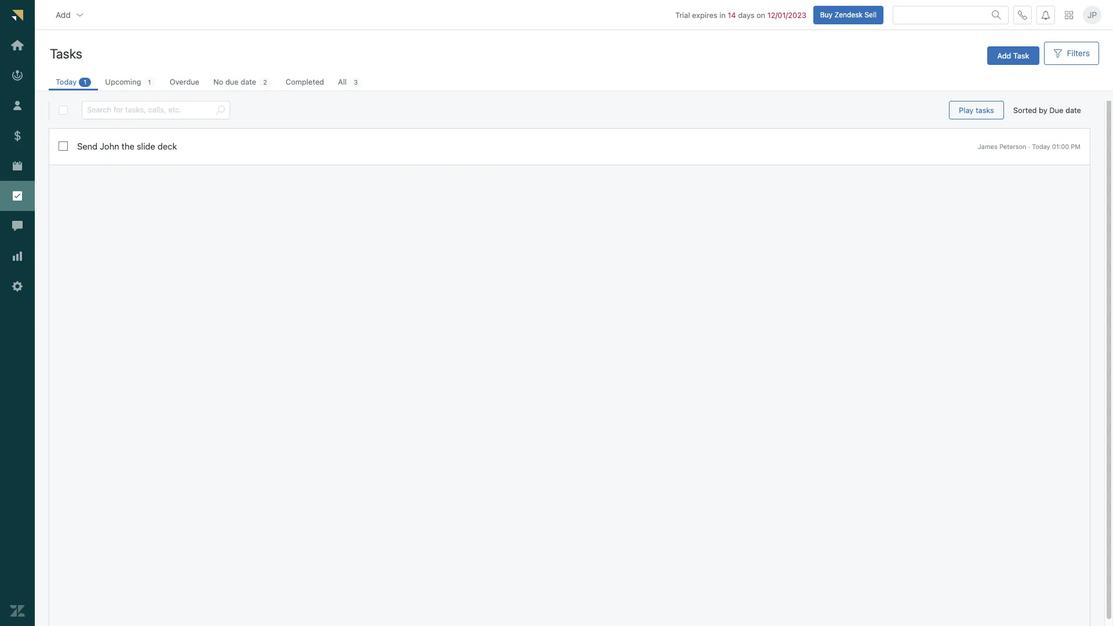 Task type: describe. For each thing, give the bounding box(es) containing it.
due
[[1050, 105, 1064, 115]]

add task
[[998, 51, 1030, 60]]

no
[[213, 77, 223, 86]]

slide
[[137, 141, 155, 151]]

zendesk
[[835, 10, 863, 19]]

sorted by due date
[[1014, 105, 1082, 115]]

14
[[728, 10, 736, 19]]

buy zendesk sell button
[[814, 6, 884, 24]]

tasks
[[976, 105, 995, 115]]

no due date
[[213, 77, 256, 86]]

trial
[[676, 10, 690, 19]]

01:00
[[1053, 143, 1070, 150]]

zendesk products image
[[1066, 11, 1074, 19]]

due
[[225, 77, 239, 86]]

0 vertical spatial today
[[56, 77, 77, 86]]

1 for today
[[84, 78, 87, 86]]

jp button
[[1084, 6, 1102, 24]]

12/01/2023
[[768, 10, 807, 19]]

search image
[[992, 10, 1002, 19]]

play tasks
[[959, 105, 995, 115]]

expires
[[693, 10, 718, 19]]

james
[[978, 143, 998, 150]]

buy zendesk sell
[[821, 10, 877, 19]]

tasks
[[50, 46, 82, 61]]



Task type: vqa. For each thing, say whether or not it's contained in the screenshot.
PLAY TASKS
yes



Task type: locate. For each thing, give the bounding box(es) containing it.
send
[[77, 141, 98, 151]]

date right due
[[1066, 105, 1082, 115]]

filters
[[1068, 48, 1091, 58]]

0 vertical spatial add
[[56, 10, 71, 19]]

check box image
[[59, 142, 68, 151]]

sell
[[865, 10, 877, 19]]

by
[[1040, 105, 1048, 115]]

in
[[720, 10, 726, 19]]

search image
[[216, 106, 225, 115]]

add button
[[46, 3, 94, 26]]

date right 'due'
[[241, 77, 256, 86]]

add inside "button"
[[56, 10, 71, 19]]

send john the slide deck
[[77, 141, 177, 151]]

john
[[100, 141, 119, 151]]

on
[[757, 10, 766, 19]]

add inside button
[[998, 51, 1012, 60]]

add
[[56, 10, 71, 19], [998, 51, 1012, 60]]

add task button
[[988, 46, 1040, 65]]

1 horizontal spatial date
[[1066, 105, 1082, 115]]

1
[[84, 78, 87, 86], [148, 78, 151, 86]]

add left task
[[998, 51, 1012, 60]]

1 right upcoming
[[148, 78, 151, 86]]

buy
[[821, 10, 833, 19]]

zendesk image
[[10, 604, 25, 619]]

1 vertical spatial today
[[1033, 143, 1051, 150]]

add for add
[[56, 10, 71, 19]]

all
[[338, 77, 347, 86]]

calls image
[[1019, 10, 1028, 19]]

upcoming
[[105, 77, 141, 86]]

2 1 from the left
[[148, 78, 151, 86]]

james peterson · today 01:00 pm
[[978, 143, 1081, 150]]

jp
[[1088, 10, 1098, 20]]

1 horizontal spatial add
[[998, 51, 1012, 60]]

completed
[[286, 77, 324, 86]]

1 1 from the left
[[84, 78, 87, 86]]

date
[[241, 77, 256, 86], [1066, 105, 1082, 115]]

1 left upcoming
[[84, 78, 87, 86]]

peterson
[[1000, 143, 1027, 150]]

·
[[1029, 143, 1031, 150]]

0 vertical spatial date
[[241, 77, 256, 86]]

filters button
[[1044, 42, 1100, 65]]

today down tasks
[[56, 77, 77, 86]]

Search for tasks, calls, etc. field
[[87, 102, 211, 119]]

play
[[959, 105, 974, 115]]

add for add task
[[998, 51, 1012, 60]]

3
[[354, 78, 358, 86]]

1 horizontal spatial 1
[[148, 78, 151, 86]]

0 horizontal spatial today
[[56, 77, 77, 86]]

today
[[56, 77, 77, 86], [1033, 143, 1051, 150]]

bell image
[[1042, 10, 1051, 19]]

chevron down image
[[75, 10, 85, 19]]

0 horizontal spatial add
[[56, 10, 71, 19]]

the
[[122, 141, 134, 151]]

1 horizontal spatial today
[[1033, 143, 1051, 150]]

1 vertical spatial date
[[1066, 105, 1082, 115]]

trial expires in 14 days on 12/01/2023
[[676, 10, 807, 19]]

add left chevron down image at the top of page
[[56, 10, 71, 19]]

1 vertical spatial add
[[998, 51, 1012, 60]]

sorted
[[1014, 105, 1037, 115]]

days
[[739, 10, 755, 19]]

deck
[[158, 141, 177, 151]]

today right ·
[[1033, 143, 1051, 150]]

0 horizontal spatial date
[[241, 77, 256, 86]]

play tasks button
[[950, 101, 1005, 119]]

1 for upcoming
[[148, 78, 151, 86]]

pm
[[1072, 143, 1081, 150]]

0 horizontal spatial 1
[[84, 78, 87, 86]]

task
[[1014, 51, 1030, 60]]

2
[[263, 78, 267, 86]]

overdue
[[170, 77, 200, 86]]



